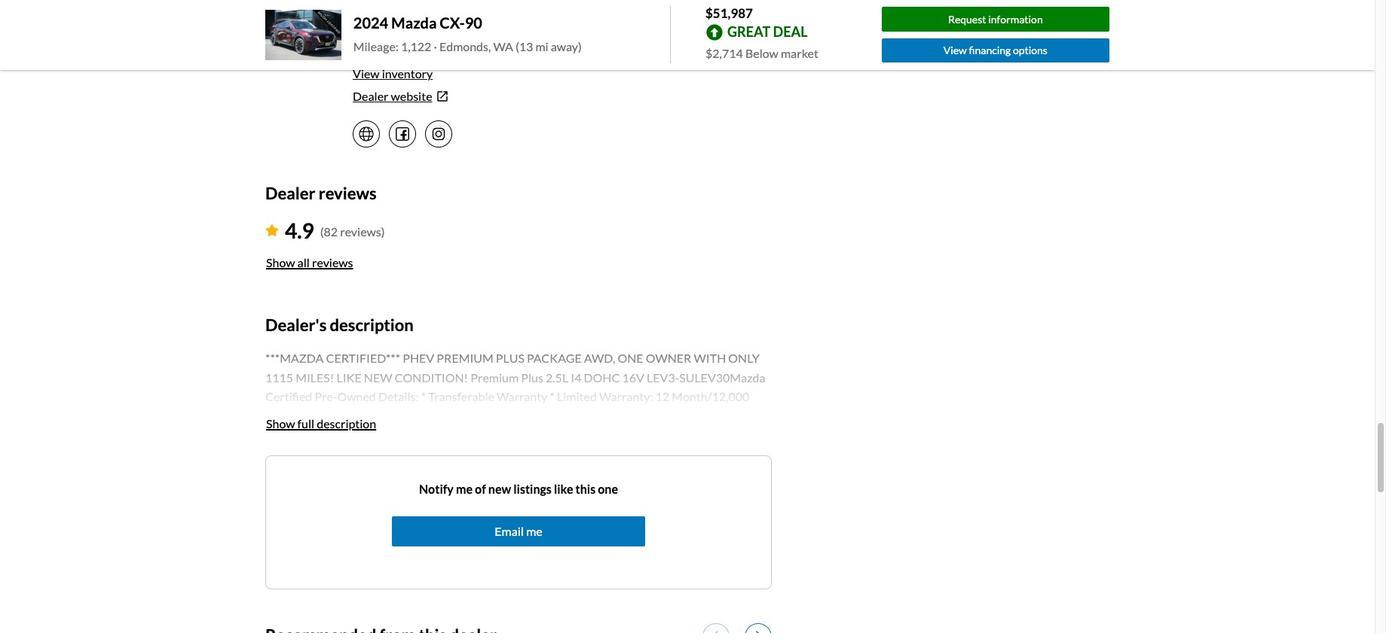 Task type: describe. For each thing, give the bounding box(es) containing it.
star image
[[265, 224, 279, 236]]

22214
[[353, 44, 388, 58]]

this
[[575, 482, 596, 497]]

4.9
[[285, 218, 314, 243]]

view inventory
[[353, 67, 433, 81]]

of
[[475, 482, 486, 497]]

dealer for dealer reviews
[[265, 183, 315, 204]]

(425) 598-0412
[[353, 21, 436, 36]]

below
[[745, 46, 778, 60]]

dealer website
[[353, 89, 432, 104]]

view inventory link
[[353, 67, 433, 81]]

view financing options
[[943, 44, 1048, 57]]

notify me of new listings like this one
[[419, 482, 618, 497]]

mi
[[535, 39, 548, 54]]

cx-
[[440, 14, 465, 32]]

notify
[[419, 482, 454, 497]]

listings
[[513, 482, 552, 497]]

options
[[1013, 44, 1048, 57]]

description inside button
[[317, 417, 376, 431]]

email me
[[495, 525, 542, 539]]

(425)
[[353, 21, 381, 36]]

598-
[[383, 21, 408, 36]]

2024 mazda cx-90 image
[[265, 10, 341, 60]]

2024
[[353, 14, 388, 32]]

show full description
[[266, 417, 376, 431]]

great deal
[[727, 23, 808, 40]]

deal
[[773, 23, 808, 40]]

reviews inside show all reviews button
[[312, 255, 353, 270]]

show all reviews
[[266, 255, 353, 270]]

(82
[[320, 224, 338, 239]]

(13
[[516, 39, 533, 54]]

show all reviews button
[[265, 246, 354, 279]]

reviews)
[[340, 224, 385, 239]]

information
[[323, 506, 386, 520]]

scroll left image
[[711, 631, 718, 634]]

·
[[434, 39, 437, 54]]

4.9 (82 reviews)
[[285, 218, 385, 243]]

email me button
[[392, 517, 645, 547]]

highway
[[390, 44, 436, 58]]



Task type: vqa. For each thing, say whether or not it's contained in the screenshot.
Mileage:
yes



Task type: locate. For each thing, give the bounding box(es) containing it.
view financing options button
[[882, 38, 1109, 63]]

dealer website link
[[353, 88, 772, 106]]

wa inside 2024 mazda cx-90 mileage: 1,122 · edmonds, wa (13 mi away)
[[493, 39, 513, 54]]

dealer
[[353, 89, 389, 104], [265, 183, 315, 204]]

dealer for dealer website
[[353, 89, 389, 104]]

show left 'full'
[[266, 417, 295, 431]]

mileage:
[[353, 39, 399, 54]]

mazda
[[391, 14, 437, 32]]

like
[[554, 482, 573, 497]]

me inside button
[[526, 525, 542, 539]]

dealer reviews
[[265, 183, 377, 204]]

new
[[488, 482, 511, 497]]

request
[[948, 13, 986, 25]]

reviews right all
[[312, 255, 353, 270]]

$51,987
[[705, 5, 753, 21]]

dealer up the 4.9
[[265, 183, 315, 204]]

me right email
[[526, 525, 542, 539]]

edmonds, inside 2024 mazda cx-90 mileage: 1,122 · edmonds, wa (13 mi away)
[[439, 39, 491, 54]]

(425) 598-0412 link
[[353, 21, 436, 36]]

0 vertical spatial view
[[943, 44, 967, 57]]

1 vertical spatial description
[[317, 417, 376, 431]]

0412
[[408, 21, 436, 36]]

edmonds, right ,
[[458, 44, 509, 58]]

me left of
[[456, 482, 473, 497]]

1 vertical spatial reviews
[[312, 255, 353, 270]]

,
[[453, 44, 455, 58]]

0 horizontal spatial dealer
[[265, 183, 315, 204]]

request information
[[948, 13, 1043, 25]]

one
[[598, 482, 618, 497]]

dealer's
[[265, 315, 327, 335]]

0 vertical spatial dealer
[[353, 89, 389, 104]]

additional information
[[265, 506, 386, 520]]

1 vertical spatial show
[[266, 417, 295, 431]]

0 vertical spatial reviews
[[319, 183, 377, 204]]

dealer down view inventory
[[353, 89, 389, 104]]

1 horizontal spatial view
[[943, 44, 967, 57]]

full
[[297, 417, 314, 431]]

show left all
[[266, 255, 295, 270]]

doug's lynnwood mazda image
[[267, 0, 339, 46]]

show full description button
[[265, 408, 377, 441]]

view inside button
[[943, 44, 967, 57]]

view down request
[[943, 44, 967, 57]]

98026
[[534, 44, 569, 58]]

1 horizontal spatial me
[[526, 525, 542, 539]]

view down 22214
[[353, 67, 380, 81]]

reviews
[[319, 183, 377, 204], [312, 255, 353, 270]]

view
[[943, 44, 967, 57], [353, 67, 380, 81]]

0 vertical spatial description
[[330, 315, 414, 335]]

wa
[[493, 39, 513, 54], [511, 44, 531, 58]]

me for email
[[526, 525, 542, 539]]

0 horizontal spatial me
[[456, 482, 473, 497]]

0 horizontal spatial view
[[353, 67, 380, 81]]

1 horizontal spatial dealer
[[353, 89, 389, 104]]

financing
[[969, 44, 1011, 57]]

2024 mazda cx-90 mileage: 1,122 · edmonds, wa (13 mi away)
[[353, 14, 582, 54]]

description
[[330, 315, 414, 335], [317, 417, 376, 431]]

me
[[456, 482, 473, 497], [526, 525, 542, 539]]

2 show from the top
[[266, 417, 295, 431]]

scroll right image
[[756, 631, 763, 634]]

wa left mi
[[511, 44, 531, 58]]

1 vertical spatial me
[[526, 525, 542, 539]]

99
[[439, 44, 453, 58]]

me for notify
[[456, 482, 473, 497]]

reviews up 4.9 (82 reviews)
[[319, 183, 377, 204]]

1 show from the top
[[266, 255, 295, 270]]

1 vertical spatial dealer
[[265, 183, 315, 204]]

edmonds,
[[439, 39, 491, 54], [458, 44, 509, 58]]

away)
[[551, 39, 582, 54]]

inventory
[[382, 67, 433, 81]]

dealer inside dealer website link
[[353, 89, 389, 104]]

website
[[391, 89, 432, 104]]

1 vertical spatial view
[[353, 67, 380, 81]]

show for dealer
[[266, 255, 295, 270]]

view for view inventory
[[353, 67, 380, 81]]

22214 highway 99 , edmonds, wa 98026
[[353, 44, 569, 58]]

email
[[495, 525, 524, 539]]

all
[[297, 255, 310, 270]]

0 vertical spatial show
[[266, 255, 295, 270]]

$2,714 below market
[[705, 46, 818, 60]]

show for dealer's
[[266, 417, 295, 431]]

request information button
[[882, 7, 1109, 31]]

edmonds, down 90
[[439, 39, 491, 54]]

market
[[781, 46, 818, 60]]

show
[[266, 255, 295, 270], [266, 417, 295, 431]]

90
[[465, 14, 482, 32]]

additional
[[265, 506, 320, 520]]

information
[[988, 13, 1043, 25]]

wa left '(13'
[[493, 39, 513, 54]]

1,122
[[401, 39, 431, 54]]

$2,714
[[705, 46, 743, 60]]

dealer's description
[[265, 315, 414, 335]]

view for view financing options
[[943, 44, 967, 57]]

0 vertical spatial me
[[456, 482, 473, 497]]

great
[[727, 23, 770, 40]]



